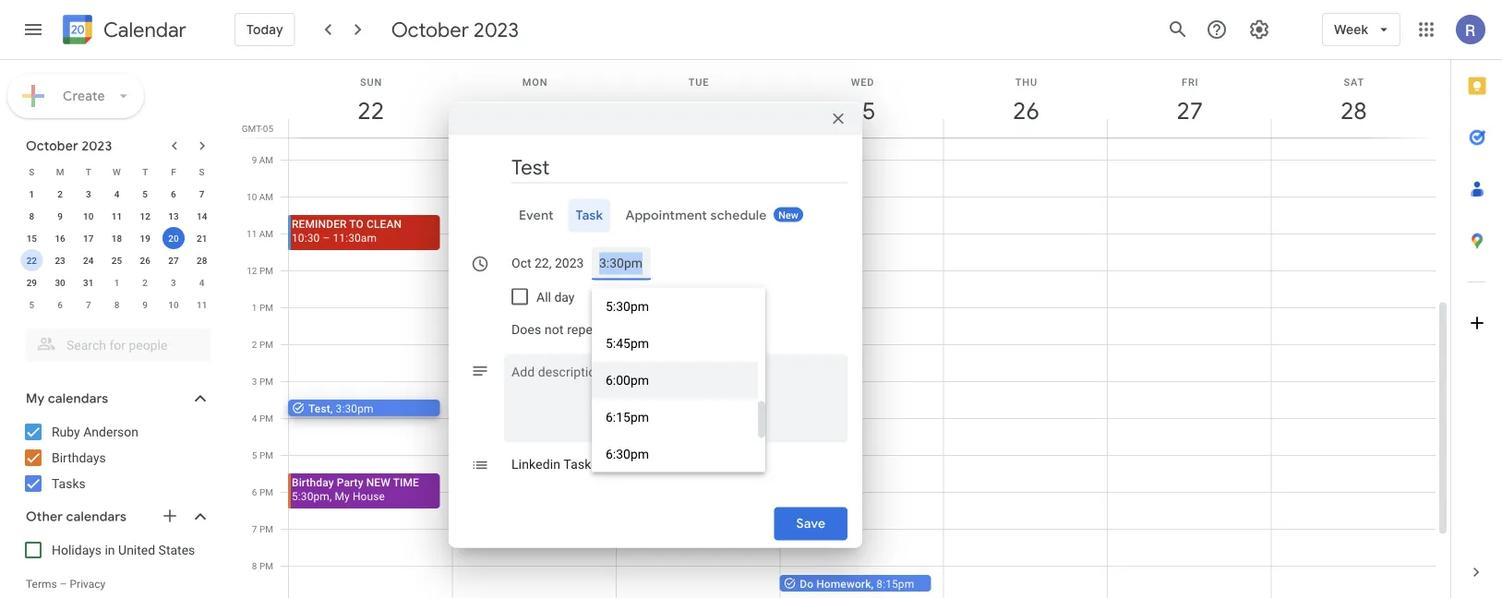 Task type: describe. For each thing, give the bounding box(es) containing it.
22 inside cell
[[26, 255, 37, 266]]

5:45pm
[[606, 336, 649, 351]]

settings menu image
[[1248, 18, 1271, 41]]

Add description text field
[[504, 362, 848, 428]]

sun
[[360, 76, 382, 88]]

8 pm
[[252, 560, 273, 572]]

0 horizontal spatial 8
[[29, 211, 34, 222]]

17
[[83, 233, 94, 244]]

ruby
[[52, 424, 80, 440]]

18 element
[[106, 227, 128, 249]]

thu
[[1016, 76, 1038, 88]]

1 for the november 1 element on the top left of the page
[[114, 277, 119, 288]]

9 am
[[252, 154, 273, 165]]

0 horizontal spatial 2
[[57, 188, 63, 199]]

0 vertical spatial october
[[391, 17, 469, 42]]

2 for november 2 element
[[143, 277, 148, 288]]

26 link
[[1005, 90, 1048, 132]]

6:15pm option
[[592, 399, 758, 436]]

november 11 element
[[191, 294, 213, 316]]

calendar
[[103, 17, 186, 43]]

house
[[353, 490, 385, 503]]

0 vertical spatial october 2023
[[391, 17, 519, 42]]

0 horizontal spatial october
[[26, 138, 78, 154]]

30
[[55, 277, 65, 288]]

20, today element
[[162, 227, 185, 249]]

week
[[1334, 21, 1368, 38]]

birthday
[[292, 476, 334, 489]]

14 element
[[191, 205, 213, 227]]

6 for 6 pm
[[252, 487, 257, 498]]

10:30
[[292, 231, 320, 244]]

7 for 7 pm
[[252, 524, 257, 535]]

1 horizontal spatial tab list
[[1452, 60, 1502, 547]]

11 am
[[247, 228, 273, 239]]

10 for 10 am
[[247, 191, 257, 202]]

november 8 element
[[106, 294, 128, 316]]

0 horizontal spatial 2023
[[82, 138, 112, 154]]

gmt-
[[242, 123, 263, 134]]

test , 3:30pm
[[308, 402, 374, 415]]

26 inside row
[[140, 255, 150, 266]]

task
[[576, 207, 603, 224]]

pm for 2 pm
[[259, 339, 273, 350]]

27 link
[[1169, 90, 1211, 132]]

tasks
[[52, 476, 86, 491]]

6:15pm
[[606, 410, 649, 425]]

all day
[[536, 289, 575, 304]]

test
[[308, 402, 330, 415]]

Start time text field
[[599, 253, 644, 275]]

do
[[800, 578, 814, 591]]

23 link
[[514, 90, 556, 132]]

states
[[158, 542, 195, 558]]

9 for november 9 'element'
[[143, 299, 148, 310]]

fri
[[1182, 76, 1199, 88]]

0 horizontal spatial –
[[60, 578, 67, 591]]

thu 26
[[1012, 76, 1038, 126]]

0 vertical spatial 2023
[[474, 17, 519, 42]]

time
[[393, 476, 419, 489]]

28 column header
[[1271, 60, 1436, 138]]

0 horizontal spatial 3
[[86, 188, 91, 199]]

sun 22
[[357, 76, 383, 126]]

27 inside column header
[[1176, 96, 1202, 126]]

am for 10 am
[[259, 191, 273, 202]]

pm for 5 pm
[[259, 450, 273, 461]]

tab list containing event
[[464, 199, 848, 232]]

my inside birthday party new time 5:30pm , my house
[[335, 490, 350, 503]]

to
[[349, 217, 364, 230]]

28 inside column header
[[1340, 96, 1366, 126]]

united
[[118, 542, 155, 558]]

clean
[[367, 217, 402, 230]]

6 pm
[[252, 487, 273, 498]]

2 vertical spatial ,
[[871, 578, 874, 591]]

reminder
[[292, 217, 347, 230]]

11 element
[[106, 205, 128, 227]]

6:30pm
[[606, 447, 649, 462]]

22 cell
[[18, 249, 46, 271]]

6:00pm option
[[592, 362, 758, 399]]

today button
[[235, 7, 295, 52]]

0 horizontal spatial october 2023
[[26, 138, 112, 154]]

16
[[55, 233, 65, 244]]

10 for the november 10 element
[[168, 299, 179, 310]]

7 for november 7 'element'
[[86, 299, 91, 310]]

12 for 12 pm
[[247, 265, 257, 276]]

sat
[[1344, 76, 1365, 88]]

23 inside row
[[55, 255, 65, 266]]

task button
[[569, 199, 611, 232]]

3 for november 3 element
[[171, 277, 176, 288]]

6:30pm option
[[592, 436, 758, 473]]

row containing 1
[[18, 183, 216, 205]]

9 for 9 am
[[252, 154, 257, 165]]

29
[[26, 277, 37, 288]]

2 s from the left
[[199, 166, 205, 177]]

Search for people text field
[[37, 329, 199, 362]]

all
[[536, 289, 551, 304]]

24 inside row
[[83, 255, 94, 266]]

am for 11 am
[[259, 228, 273, 239]]

15 element
[[21, 227, 43, 249]]

5:15pm
[[606, 262, 649, 277]]

create
[[63, 88, 105, 104]]

14
[[197, 211, 207, 222]]

21 element
[[191, 227, 213, 249]]

0 horizontal spatial 4
[[114, 188, 119, 199]]

november 2 element
[[134, 271, 156, 294]]

0 vertical spatial 6
[[171, 188, 176, 199]]

calendar element
[[59, 11, 186, 52]]

november 7 element
[[77, 294, 100, 316]]

27 column header
[[1107, 60, 1272, 138]]

my calendars list
[[4, 417, 229, 499]]

campus meeting
[[456, 199, 541, 212]]

16 element
[[49, 227, 71, 249]]

reminder to clean 10:30 – 11:30am
[[292, 217, 402, 244]]

0 vertical spatial 1
[[29, 188, 34, 199]]

, inside birthday party new time 5:30pm , my house
[[330, 490, 332, 503]]

23 inside mon 23
[[520, 96, 547, 126]]

2 pm
[[252, 339, 273, 350]]

m
[[56, 166, 64, 177]]

mon
[[522, 76, 548, 88]]

new
[[778, 210, 799, 221]]

event
[[519, 207, 554, 224]]

0 vertical spatial ,
[[330, 402, 333, 415]]

11:30am
[[333, 231, 377, 244]]

pm for 4 pm
[[259, 413, 273, 424]]

main drawer image
[[22, 18, 44, 41]]

30 element
[[49, 271, 71, 294]]

1 s from the left
[[29, 166, 35, 177]]

25 link
[[841, 90, 884, 132]]

day
[[554, 289, 575, 304]]

28 link
[[1333, 90, 1375, 132]]

pm for 7 pm
[[259, 524, 273, 535]]

privacy link
[[70, 578, 106, 591]]

in
[[105, 542, 115, 558]]

11 for 11 am
[[247, 228, 257, 239]]

23 column header
[[452, 60, 617, 138]]

november 6 element
[[49, 294, 71, 316]]

5:15pm option
[[592, 252, 758, 289]]

terms link
[[26, 578, 57, 591]]

11 for 11 element
[[112, 211, 122, 222]]

campus meeting button
[[452, 197, 604, 232]]

22 inside column header
[[357, 96, 383, 126]]

4 for 4 pm
[[252, 413, 257, 424]]

1 vertical spatial 9
[[57, 211, 63, 222]]

25 inside 25 element
[[112, 255, 122, 266]]

terms – privacy
[[26, 578, 106, 591]]

anderson
[[83, 424, 139, 440]]

privacy
[[70, 578, 106, 591]]

november 4 element
[[191, 271, 213, 294]]

appointment schedule
[[626, 207, 767, 224]]

19 element
[[134, 227, 156, 249]]



Task type: locate. For each thing, give the bounding box(es) containing it.
– down the reminder on the left top of the page
[[323, 231, 330, 244]]

0 horizontal spatial 10
[[83, 211, 94, 222]]

homework
[[816, 578, 871, 591]]

november 3 element
[[162, 271, 185, 294]]

1 vertical spatial calendars
[[66, 509, 127, 525]]

1 horizontal spatial 1
[[114, 277, 119, 288]]

today
[[247, 21, 283, 38]]

am up 12 pm
[[259, 228, 273, 239]]

1 horizontal spatial 3
[[171, 277, 176, 288]]

0 vertical spatial am
[[259, 154, 273, 165]]

9 down november 2 element
[[143, 299, 148, 310]]

05
[[263, 123, 273, 134]]

25 down the 18
[[112, 255, 122, 266]]

0 horizontal spatial 28
[[197, 255, 207, 266]]

27 element
[[162, 249, 185, 271]]

0 vertical spatial 11
[[112, 211, 122, 222]]

7 inside 'element'
[[86, 299, 91, 310]]

5 pm
[[252, 450, 273, 461]]

1 horizontal spatial 6
[[171, 188, 176, 199]]

0 vertical spatial 4
[[114, 188, 119, 199]]

3 for 3 pm
[[252, 376, 257, 387]]

5:30pm inside birthday party new time 5:30pm , my house
[[292, 490, 330, 503]]

3:30pm
[[336, 402, 374, 415]]

24 up 31
[[83, 255, 94, 266]]

22 element
[[21, 249, 43, 271]]

2 vertical spatial 4
[[252, 413, 257, 424]]

1 vertical spatial 10
[[83, 211, 94, 222]]

2 horizontal spatial 11
[[247, 228, 257, 239]]

1 horizontal spatial october 2023
[[391, 17, 519, 42]]

8 for november 8 element
[[114, 299, 119, 310]]

24 link
[[677, 90, 720, 132]]

0 vertical spatial 8
[[29, 211, 34, 222]]

11 inside grid
[[247, 228, 257, 239]]

6 row from the top
[[18, 271, 216, 294]]

1 vertical spatial 4
[[199, 277, 205, 288]]

1 am from the top
[[259, 154, 273, 165]]

6 pm from the top
[[259, 450, 273, 461]]

mon 23
[[520, 76, 548, 126]]

1 vertical spatial –
[[60, 578, 67, 591]]

12
[[140, 211, 150, 222], [247, 265, 257, 276]]

10 inside the november 10 element
[[168, 299, 179, 310]]

7 down 31 element
[[86, 299, 91, 310]]

2 inside november 2 element
[[143, 277, 148, 288]]

2 horizontal spatial 8
[[252, 560, 257, 572]]

november 10 element
[[162, 294, 185, 316]]

4 down 3 pm at the bottom left of the page
[[252, 413, 257, 424]]

row containing 22
[[18, 249, 216, 271]]

birthday party new time 5:30pm , my house
[[292, 476, 419, 503]]

gmt-05
[[242, 123, 273, 134]]

calendars up in
[[66, 509, 127, 525]]

2 vertical spatial 10
[[168, 299, 179, 310]]

2 vertical spatial 9
[[143, 299, 148, 310]]

2 horizontal spatial 2
[[252, 339, 257, 350]]

10 up the 17
[[83, 211, 94, 222]]

5 pm from the top
[[259, 413, 273, 424]]

t
[[86, 166, 91, 177], [142, 166, 148, 177]]

23 down mon on the left of the page
[[520, 96, 547, 126]]

11 down the 10 am
[[247, 228, 257, 239]]

31
[[83, 277, 94, 288]]

4 pm
[[252, 413, 273, 424]]

row containing 15
[[18, 227, 216, 249]]

10 am
[[247, 191, 273, 202]]

5:45pm option
[[592, 325, 758, 362]]

17 element
[[77, 227, 100, 249]]

1 inside grid
[[252, 302, 257, 313]]

2 am from the top
[[259, 191, 273, 202]]

1 vertical spatial 2023
[[82, 138, 112, 154]]

18
[[112, 233, 122, 244]]

24 column header
[[616, 60, 781, 138]]

, down birthday at the left bottom
[[330, 490, 332, 503]]

create button
[[7, 74, 144, 118]]

– right terms
[[60, 578, 67, 591]]

5:30pm down birthday at the left bottom
[[292, 490, 330, 503]]

10 inside 10 element
[[83, 211, 94, 222]]

12 inside row
[[140, 211, 150, 222]]

pm for 1 pm
[[259, 302, 273, 313]]

t left f
[[142, 166, 148, 177]]

5
[[143, 188, 148, 199], [29, 299, 34, 310], [252, 450, 257, 461]]

0 vertical spatial 3
[[86, 188, 91, 199]]

october up 22 column header
[[391, 17, 469, 42]]

6:00pm
[[606, 373, 649, 388]]

pm up 6 pm
[[259, 450, 273, 461]]

1 horizontal spatial 12
[[247, 265, 257, 276]]

pm for 12 pm
[[259, 265, 273, 276]]

28 inside row
[[197, 255, 207, 266]]

6 inside grid
[[252, 487, 257, 498]]

0 horizontal spatial 24
[[83, 255, 94, 266]]

27 inside row
[[168, 255, 179, 266]]

27 down fri
[[1176, 96, 1202, 126]]

calendar heading
[[100, 17, 186, 43]]

8:15pm
[[877, 578, 914, 591]]

1 horizontal spatial 11
[[197, 299, 207, 310]]

26
[[1012, 96, 1038, 126], [140, 255, 150, 266]]

1 horizontal spatial 27
[[1176, 96, 1202, 126]]

1 vertical spatial 8
[[114, 299, 119, 310]]

s left m
[[29, 166, 35, 177]]

s
[[29, 166, 35, 177], [199, 166, 205, 177]]

2 horizontal spatial 9
[[252, 154, 257, 165]]

10 inside grid
[[247, 191, 257, 202]]

am down 9 am
[[259, 191, 273, 202]]

1 horizontal spatial 2
[[143, 277, 148, 288]]

holidays
[[52, 542, 102, 558]]

2023 up the 23 column header
[[474, 17, 519, 42]]

wed 25
[[848, 76, 875, 126]]

24 element
[[77, 249, 100, 271]]

row containing 5
[[18, 294, 216, 316]]

row group containing 1
[[18, 183, 216, 316]]

2 vertical spatial 6
[[252, 487, 257, 498]]

appointment
[[626, 207, 707, 224]]

calendars inside dropdown button
[[66, 509, 127, 525]]

2 vertical spatial am
[[259, 228, 273, 239]]

1 vertical spatial ,
[[330, 490, 332, 503]]

2 horizontal spatial 1
[[252, 302, 257, 313]]

pm up the 8 pm
[[259, 524, 273, 535]]

13
[[168, 211, 179, 222]]

s right f
[[199, 166, 205, 177]]

row group
[[18, 183, 216, 316]]

3 row from the top
[[18, 205, 216, 227]]

6 down 5 pm
[[252, 487, 257, 498]]

12 up 19
[[140, 211, 150, 222]]

4 up 11 element
[[114, 188, 119, 199]]

22 link
[[350, 90, 392, 132]]

4 row from the top
[[18, 227, 216, 249]]

new
[[366, 476, 391, 489]]

schedule
[[711, 207, 767, 224]]

7 up the 8 pm
[[252, 524, 257, 535]]

4 pm from the top
[[259, 376, 273, 387]]

10 down november 3 element
[[168, 299, 179, 310]]

5 down 29 element
[[29, 299, 34, 310]]

22 down 15
[[26, 255, 37, 266]]

2 vertical spatial 7
[[252, 524, 257, 535]]

row
[[18, 161, 216, 183], [18, 183, 216, 205], [18, 205, 216, 227], [18, 227, 216, 249], [18, 249, 216, 271], [18, 271, 216, 294], [18, 294, 216, 316]]

pm up 4 pm
[[259, 376, 273, 387]]

None field
[[504, 313, 645, 347], [504, 448, 639, 482], [504, 313, 645, 347], [504, 448, 639, 482]]

1 row from the top
[[18, 161, 216, 183]]

3 am from the top
[[259, 228, 273, 239]]

2 vertical spatial 11
[[197, 299, 207, 310]]

am
[[259, 154, 273, 165], [259, 191, 273, 202], [259, 228, 273, 239]]

october
[[391, 17, 469, 42], [26, 138, 78, 154]]

0 vertical spatial 7
[[199, 188, 205, 199]]

1 t from the left
[[86, 166, 91, 177]]

1 vertical spatial 28
[[197, 255, 207, 266]]

tue
[[689, 76, 709, 88]]

calendars for my calendars
[[48, 391, 108, 407]]

1 pm from the top
[[259, 265, 273, 276]]

0 vertical spatial 5
[[143, 188, 148, 199]]

12 element
[[134, 205, 156, 227]]

birthdays
[[52, 450, 106, 465]]

start time list box
[[592, 252, 765, 473]]

f
[[171, 166, 176, 177]]

6 down f
[[171, 188, 176, 199]]

2
[[57, 188, 63, 199], [143, 277, 148, 288], [252, 339, 257, 350]]

1 vertical spatial 5
[[29, 299, 34, 310]]

26 down thu
[[1012, 96, 1038, 126]]

27 down 20
[[168, 255, 179, 266]]

28 down 21
[[197, 255, 207, 266]]

22 down sun
[[357, 96, 383, 126]]

pm down 5 pm
[[259, 487, 273, 498]]

12 pm
[[247, 265, 273, 276]]

november 9 element
[[134, 294, 156, 316]]

9 pm from the top
[[259, 560, 273, 572]]

24 inside column header
[[684, 96, 711, 126]]

row containing s
[[18, 161, 216, 183]]

25 column header
[[780, 60, 944, 138]]

1 down 25 element
[[114, 277, 119, 288]]

None search field
[[0, 321, 229, 362]]

my calendars
[[26, 391, 108, 407]]

do homework , 8:15pm
[[800, 578, 914, 591]]

5 for 5 pm
[[252, 450, 257, 461]]

pm up 2 pm on the left
[[259, 302, 273, 313]]

2 t from the left
[[142, 166, 148, 177]]

new element
[[774, 207, 803, 222]]

1 horizontal spatial 10
[[168, 299, 179, 310]]

fri 27
[[1176, 76, 1202, 126]]

4 for november 4 element
[[199, 277, 205, 288]]

my inside the my calendars dropdown button
[[26, 391, 45, 407]]

event button
[[512, 199, 561, 232]]

11 for november 11 element on the left of the page
[[197, 299, 207, 310]]

11 up the 18
[[112, 211, 122, 222]]

3 up 4 pm
[[252, 376, 257, 387]]

23 down 16 in the top left of the page
[[55, 255, 65, 266]]

1 horizontal spatial t
[[142, 166, 148, 177]]

other
[[26, 509, 63, 525]]

10 element
[[77, 205, 100, 227]]

0 horizontal spatial 1
[[29, 188, 34, 199]]

2 horizontal spatial 6
[[252, 487, 257, 498]]

1 horizontal spatial 9
[[143, 299, 148, 310]]

grid
[[236, 60, 1451, 598]]

5 for november 5 "element"
[[29, 299, 34, 310]]

6 inside 'element'
[[57, 299, 63, 310]]

20
[[168, 233, 179, 244]]

0 horizontal spatial 5
[[29, 299, 34, 310]]

0 horizontal spatial my
[[26, 391, 45, 407]]

pm down 7 pm
[[259, 560, 273, 572]]

29 element
[[21, 271, 43, 294]]

ruby anderson
[[52, 424, 139, 440]]

5:30pm option
[[592, 289, 758, 325]]

2 vertical spatial 2
[[252, 339, 257, 350]]

5:30pm inside 'option'
[[606, 299, 649, 314]]

1 up 15 element
[[29, 188, 34, 199]]

0 vertical spatial my
[[26, 391, 45, 407]]

11
[[112, 211, 122, 222], [247, 228, 257, 239], [197, 299, 207, 310]]

5:30pm up 5:45pm
[[606, 299, 649, 314]]

–
[[323, 231, 330, 244], [60, 578, 67, 591]]

pm for 3 pm
[[259, 376, 273, 387]]

23 element
[[49, 249, 71, 271]]

1 horizontal spatial my
[[335, 490, 350, 503]]

november 5 element
[[21, 294, 43, 316]]

1 vertical spatial 23
[[55, 255, 65, 266]]

8 down the november 1 element on the top left of the page
[[114, 299, 119, 310]]

0 vertical spatial 26
[[1012, 96, 1038, 126]]

8
[[29, 211, 34, 222], [114, 299, 119, 310], [252, 560, 257, 572]]

tab list
[[1452, 60, 1502, 547], [464, 199, 848, 232]]

0 horizontal spatial 5:30pm
[[292, 490, 330, 503]]

party
[[337, 476, 363, 489]]

2 horizontal spatial 4
[[252, 413, 257, 424]]

0 horizontal spatial 7
[[86, 299, 91, 310]]

1 horizontal spatial –
[[323, 231, 330, 244]]

1 horizontal spatial 7
[[199, 188, 205, 199]]

1 vertical spatial 1
[[114, 277, 119, 288]]

3 up the november 10 element
[[171, 277, 176, 288]]

5 inside grid
[[252, 450, 257, 461]]

2 vertical spatial 5
[[252, 450, 257, 461]]

26 down 19
[[140, 255, 150, 266]]

26 element
[[134, 249, 156, 271]]

28
[[1340, 96, 1366, 126], [197, 255, 207, 266]]

row containing 29
[[18, 271, 216, 294]]

Start date text field
[[512, 253, 585, 275]]

1 pm
[[252, 302, 273, 313]]

27
[[1176, 96, 1202, 126], [168, 255, 179, 266]]

0 horizontal spatial 22
[[26, 255, 37, 266]]

2 horizontal spatial 7
[[252, 524, 257, 535]]

1 vertical spatial 11
[[247, 228, 257, 239]]

grid containing 22
[[236, 60, 1451, 598]]

8 down 7 pm
[[252, 560, 257, 572]]

1 vertical spatial 3
[[171, 277, 176, 288]]

0 vertical spatial 25
[[848, 96, 874, 126]]

24 down tue
[[684, 96, 711, 126]]

add other calendars image
[[161, 507, 179, 525]]

0 vertical spatial 23
[[520, 96, 547, 126]]

11 down november 4 element
[[197, 299, 207, 310]]

20 cell
[[159, 227, 188, 249]]

october 2023 grid
[[18, 161, 216, 316]]

31 element
[[77, 271, 100, 294]]

calendars inside dropdown button
[[48, 391, 108, 407]]

8 up 15 element
[[29, 211, 34, 222]]

7
[[199, 188, 205, 199], [86, 299, 91, 310], [252, 524, 257, 535]]

12 inside grid
[[247, 265, 257, 276]]

3 pm
[[252, 376, 273, 387]]

1 inside the november 1 element
[[114, 277, 119, 288]]

0 horizontal spatial tab list
[[464, 199, 848, 232]]

0 vertical spatial 9
[[252, 154, 257, 165]]

7 row from the top
[[18, 294, 216, 316]]

4 up november 11 element on the left of the page
[[199, 277, 205, 288]]

– inside reminder to clean 10:30 – 11:30am
[[323, 231, 330, 244]]

7 up 14 element
[[199, 188, 205, 199]]

2 down '1 pm'
[[252, 339, 257, 350]]

26 column header
[[943, 60, 1108, 138]]

1 vertical spatial 5:30pm
[[292, 490, 330, 503]]

w
[[113, 166, 121, 177]]

pm up '1 pm'
[[259, 265, 273, 276]]

row containing 8
[[18, 205, 216, 227]]

pm down '1 pm'
[[259, 339, 273, 350]]

1 horizontal spatial 4
[[199, 277, 205, 288]]

25 element
[[106, 249, 128, 271]]

my
[[26, 391, 45, 407], [335, 490, 350, 503]]

19
[[140, 233, 150, 244]]

2 row from the top
[[18, 183, 216, 205]]

terms
[[26, 578, 57, 591]]

calendars for other calendars
[[66, 509, 127, 525]]

2 for 2 pm
[[252, 339, 257, 350]]

am for 9 am
[[259, 154, 273, 165]]

week button
[[1322, 7, 1401, 52]]

25 inside wed 25
[[848, 96, 874, 126]]

1 down 12 pm
[[252, 302, 257, 313]]

2 vertical spatial 3
[[252, 376, 257, 387]]

, left '3:30pm'
[[330, 402, 333, 415]]

5 up 12 element
[[143, 188, 148, 199]]

1 horizontal spatial 5
[[143, 188, 148, 199]]

meeting
[[500, 199, 541, 212]]

campus
[[456, 199, 497, 212]]

1 vertical spatial 2
[[143, 277, 148, 288]]

5 inside "element"
[[29, 299, 34, 310]]

Add title text field
[[512, 154, 848, 181]]

22 column header
[[288, 60, 453, 138]]

1 horizontal spatial 22
[[357, 96, 383, 126]]

1 horizontal spatial 5:30pm
[[606, 299, 649, 314]]

5:30pm
[[606, 299, 649, 314], [292, 490, 330, 503]]

0 horizontal spatial 12
[[140, 211, 150, 222]]

9
[[252, 154, 257, 165], [57, 211, 63, 222], [143, 299, 148, 310]]

pm for 8 pm
[[259, 560, 273, 572]]

holidays in united states
[[52, 542, 195, 558]]

12 down 11 am
[[247, 265, 257, 276]]

0 vertical spatial 22
[[357, 96, 383, 126]]

8 for 8 pm
[[252, 560, 257, 572]]

5 row from the top
[[18, 249, 216, 271]]

calendars up ruby
[[48, 391, 108, 407]]

october up m
[[26, 138, 78, 154]]

wed
[[851, 76, 875, 88]]

other calendars
[[26, 509, 127, 525]]

t left w
[[86, 166, 91, 177]]

26 inside column header
[[1012, 96, 1038, 126]]

6 down 30 element
[[57, 299, 63, 310]]

9 inside november 9 'element'
[[143, 299, 148, 310]]

2 down m
[[57, 188, 63, 199]]

2 horizontal spatial 10
[[247, 191, 257, 202]]

2023 down create
[[82, 138, 112, 154]]

1 vertical spatial my
[[335, 490, 350, 503]]

0 vertical spatial 5:30pm
[[606, 299, 649, 314]]

1 vertical spatial am
[[259, 191, 273, 202]]

1 horizontal spatial 8
[[114, 299, 119, 310]]

1 horizontal spatial october
[[391, 17, 469, 42]]

10 up 11 am
[[247, 191, 257, 202]]

pm for 6 pm
[[259, 487, 273, 498]]

10 for 10 element
[[83, 211, 94, 222]]

9 inside grid
[[252, 154, 257, 165]]

tue 24
[[684, 76, 711, 126]]

15
[[26, 233, 37, 244]]

7 pm
[[252, 524, 273, 535]]

8 pm from the top
[[259, 524, 273, 535]]

7 inside grid
[[252, 524, 257, 535]]

12 for 12
[[140, 211, 150, 222]]

13 element
[[162, 205, 185, 227]]

0 vertical spatial 24
[[684, 96, 711, 126]]

25 down wed
[[848, 96, 874, 126]]

3 pm from the top
[[259, 339, 273, 350]]

2 up november 9 'element'
[[143, 277, 148, 288]]

0 horizontal spatial 11
[[112, 211, 122, 222]]

2 pm from the top
[[259, 302, 273, 313]]

3 inside grid
[[252, 376, 257, 387]]

my calendars button
[[4, 384, 229, 414]]

2 vertical spatial 8
[[252, 560, 257, 572]]

1 horizontal spatial 26
[[1012, 96, 1038, 126]]

1 vertical spatial 24
[[83, 255, 94, 266]]

6 for november 6 'element' at the left of the page
[[57, 299, 63, 310]]

0 vertical spatial 2
[[57, 188, 63, 199]]

november 1 element
[[106, 271, 128, 294]]

7 pm from the top
[[259, 487, 273, 498]]

am down 05
[[259, 154, 273, 165]]

9 up 16 element
[[57, 211, 63, 222]]

9 down gmt-
[[252, 154, 257, 165]]

1
[[29, 188, 34, 199], [114, 277, 119, 288], [252, 302, 257, 313]]

0 vertical spatial 10
[[247, 191, 257, 202]]

, left 8:15pm
[[871, 578, 874, 591]]

3 up 10 element
[[86, 188, 91, 199]]

1 horizontal spatial 25
[[848, 96, 874, 126]]

28 element
[[191, 249, 213, 271]]

other calendars button
[[4, 502, 229, 532]]

pm down 3 pm at the bottom left of the page
[[259, 413, 273, 424]]

1 for 1 pm
[[252, 302, 257, 313]]

0 vertical spatial 12
[[140, 211, 150, 222]]

28 down sat
[[1340, 96, 1366, 126]]

5 up 6 pm
[[252, 450, 257, 461]]



Task type: vqa. For each thing, say whether or not it's contained in the screenshot.


